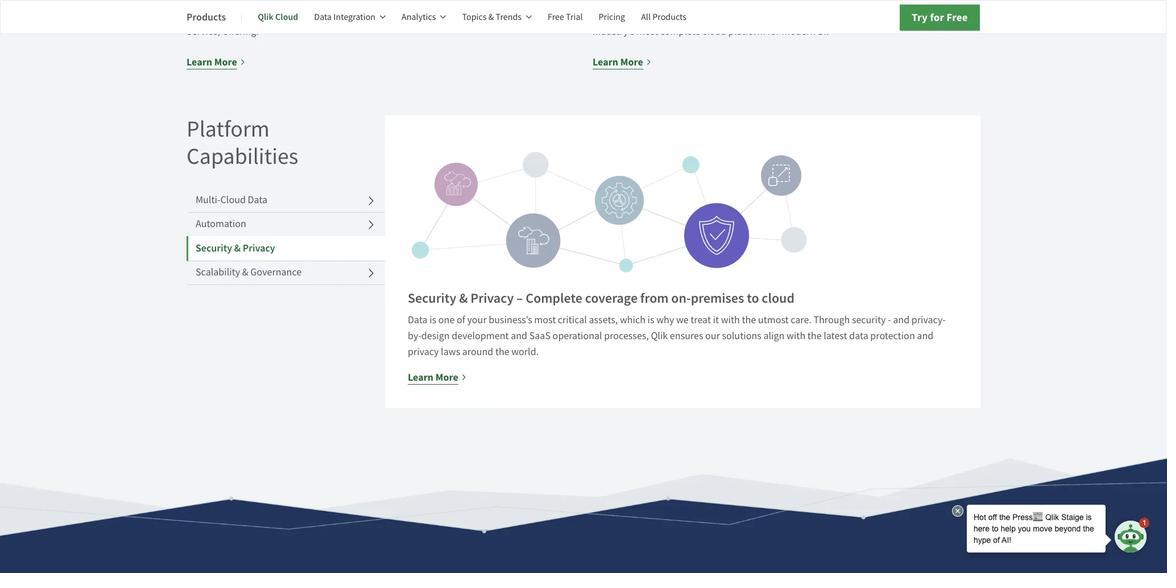 Task type: locate. For each thing, give the bounding box(es) containing it.
topics
[[462, 11, 487, 23]]

0 horizontal spatial learn more
[[187, 55, 237, 69]]

privacy up your
[[471, 289, 514, 307]]

data
[[314, 11, 332, 23], [248, 194, 268, 207], [408, 314, 428, 327]]

& up scalability & governance
[[234, 241, 241, 255]]

0 vertical spatial cloud
[[275, 11, 298, 23]]

0 horizontal spatial privacy
[[243, 241, 275, 255]]

0 vertical spatial qlik
[[258, 11, 274, 23]]

business's
[[489, 314, 532, 327]]

0 vertical spatial privacy
[[243, 241, 275, 255]]

security up one at the bottom left of the page
[[408, 289, 457, 307]]

privacy up scalability & governance
[[243, 241, 275, 255]]

latest
[[824, 330, 848, 343]]

privacy for security & privacy – complete coverage from on-premises to cloud
[[471, 289, 514, 307]]

security inside tab list
[[196, 241, 232, 255]]

multi-cloud data
[[196, 194, 268, 207]]

through
[[814, 314, 850, 327]]

1 horizontal spatial is
[[648, 314, 655, 327]]

2 vertical spatial data
[[408, 314, 428, 327]]

align
[[764, 330, 785, 343]]

which
[[620, 314, 646, 327]]

by-
[[408, 330, 422, 343]]

1 is from the left
[[430, 314, 437, 327]]

qlik cloud link
[[258, 3, 298, 31]]

privacy-
[[912, 314, 946, 327]]

is left why
[[648, 314, 655, 327]]

products
[[187, 10, 226, 24], [653, 11, 687, 23]]

0 horizontal spatial and
[[511, 330, 528, 343]]

2 is from the left
[[648, 314, 655, 327]]

and right -
[[894, 314, 910, 327]]

is left one at the bottom left of the page
[[430, 314, 437, 327]]

with
[[721, 314, 740, 327], [787, 330, 806, 343]]

0 horizontal spatial qlik
[[258, 11, 274, 23]]

0 vertical spatial data
[[314, 11, 332, 23]]

data integration link
[[314, 3, 386, 31]]

the left the world.
[[496, 346, 510, 359]]

0 vertical spatial security
[[196, 241, 232, 255]]

2 horizontal spatial and
[[917, 330, 934, 343]]

0 horizontal spatial security
[[196, 241, 232, 255]]

try for free
[[912, 10, 968, 24]]

the up solutions
[[742, 314, 756, 327]]

qlik cloud
[[258, 11, 298, 23]]

data inside the products "menu bar"
[[314, 11, 332, 23]]

0 horizontal spatial with
[[721, 314, 740, 327]]

data left integration
[[314, 11, 332, 23]]

0 horizontal spatial is
[[430, 314, 437, 327]]

& up of
[[459, 289, 468, 307]]

security & privacy
[[196, 241, 275, 255]]

privacy
[[408, 346, 439, 359]]

qlik
[[258, 11, 274, 23], [651, 330, 668, 343]]

your
[[467, 314, 487, 327]]

2 horizontal spatial more
[[621, 55, 643, 69]]

the down care.
[[808, 330, 822, 343]]

multi-
[[196, 194, 221, 207]]

1 vertical spatial data
[[248, 194, 268, 207]]

complete
[[526, 289, 583, 307]]

& inside the products "menu bar"
[[489, 11, 494, 23]]

solutions
[[722, 330, 762, 343]]

critical
[[558, 314, 587, 327]]

security
[[196, 241, 232, 255], [408, 289, 457, 307]]

1 horizontal spatial with
[[787, 330, 806, 343]]

cloud inside qlik cloud link
[[275, 11, 298, 23]]

2 horizontal spatial data
[[408, 314, 428, 327]]

2 horizontal spatial learn
[[593, 55, 619, 69]]

& right topics
[[489, 11, 494, 23]]

learn more link
[[187, 54, 246, 70], [593, 54, 652, 70], [408, 370, 467, 385]]

it
[[713, 314, 719, 327]]

all products
[[641, 11, 687, 23]]

and
[[894, 314, 910, 327], [511, 330, 528, 343], [917, 330, 934, 343]]

0 horizontal spatial the
[[496, 346, 510, 359]]

analytics link
[[402, 3, 446, 31]]

and up the world.
[[511, 330, 528, 343]]

1 horizontal spatial products
[[653, 11, 687, 23]]

1 horizontal spatial cloud
[[275, 11, 298, 23]]

&
[[489, 11, 494, 23], [234, 241, 241, 255], [242, 266, 249, 279], [459, 289, 468, 307]]

free
[[947, 10, 968, 24], [548, 11, 564, 23]]

utmost
[[758, 314, 789, 327]]

the
[[742, 314, 756, 327], [808, 330, 822, 343], [496, 346, 510, 359]]

data is one of your business's most critical assets, which is why we treat it with the utmost care. through security - and privacy- by-design development and saas operational processes, qlik ensures our solutions align with the latest data protection and privacy laws around the world.
[[408, 314, 946, 359]]

1 vertical spatial the
[[808, 330, 822, 343]]

1 horizontal spatial qlik
[[651, 330, 668, 343]]

–
[[517, 289, 523, 307]]

0 horizontal spatial learn more link
[[187, 54, 246, 70]]

0 horizontal spatial cloud
[[221, 194, 246, 207]]

0 horizontal spatial more
[[214, 55, 237, 69]]

2 horizontal spatial learn more link
[[593, 54, 652, 70]]

coverage
[[585, 289, 638, 307]]

pricing link
[[599, 3, 625, 31]]

cloud inside "multi-cloud data" link
[[221, 194, 246, 207]]

free left trial
[[548, 11, 564, 23]]

topics & trends link
[[462, 3, 532, 31]]

learn more
[[187, 55, 237, 69], [593, 55, 643, 69], [408, 371, 458, 384]]

1 vertical spatial security
[[408, 289, 457, 307]]

learn
[[187, 55, 212, 69], [593, 55, 619, 69], [408, 371, 434, 384]]

free right for
[[947, 10, 968, 24]]

0 horizontal spatial data
[[248, 194, 268, 207]]

scalability & governance
[[196, 266, 302, 279]]

1 horizontal spatial privacy
[[471, 289, 514, 307]]

with right it
[[721, 314, 740, 327]]

1 vertical spatial privacy
[[471, 289, 514, 307]]

0 horizontal spatial free
[[548, 11, 564, 23]]

& for security & privacy
[[234, 241, 241, 255]]

why
[[657, 314, 674, 327]]

1 horizontal spatial the
[[742, 314, 756, 327]]

cloud for multi-
[[221, 194, 246, 207]]

data for data is one of your business's most critical assets, which is why we treat it with the utmost care. through security - and privacy- by-design development and saas operational processes, qlik ensures our solutions align with the latest data protection and privacy laws around the world.
[[408, 314, 428, 327]]

try
[[912, 10, 928, 24]]

data up by-
[[408, 314, 428, 327]]

more
[[214, 55, 237, 69], [621, 55, 643, 69], [436, 371, 458, 384]]

2 vertical spatial the
[[496, 346, 510, 359]]

data
[[850, 330, 869, 343]]

is
[[430, 314, 437, 327], [648, 314, 655, 327]]

and down privacy-
[[917, 330, 934, 343]]

with down care.
[[787, 330, 806, 343]]

1 horizontal spatial security
[[408, 289, 457, 307]]

security up scalability on the left of the page
[[196, 241, 232, 255]]

privacy inside tab list
[[243, 241, 275, 255]]

1 vertical spatial qlik
[[651, 330, 668, 343]]

1 horizontal spatial data
[[314, 11, 332, 23]]

data inside data is one of your business's most critical assets, which is why we treat it with the utmost care. through security - and privacy- by-design development and saas operational processes, qlik ensures our solutions align with the latest data protection and privacy laws around the world.
[[408, 314, 428, 327]]

privacy for security & privacy
[[243, 241, 275, 255]]

& down security & privacy
[[242, 266, 249, 279]]

1 horizontal spatial and
[[894, 314, 910, 327]]

1 vertical spatial cloud
[[221, 194, 246, 207]]

scalability & governance link
[[187, 261, 385, 285]]

0 vertical spatial with
[[721, 314, 740, 327]]

to
[[747, 289, 759, 307]]

privacy
[[243, 241, 275, 255], [471, 289, 514, 307]]

data up automation link at the left
[[248, 194, 268, 207]]

around
[[462, 346, 494, 359]]

most
[[535, 314, 556, 327]]

cloud
[[275, 11, 298, 23], [221, 194, 246, 207]]

platform
[[187, 115, 270, 144]]

1 horizontal spatial free
[[947, 10, 968, 24]]

& for topics & trends
[[489, 11, 494, 23]]

data inside the security & privacy tab list
[[248, 194, 268, 207]]



Task type: vqa. For each thing, say whether or not it's contained in the screenshot.
first the is from the left
yes



Task type: describe. For each thing, give the bounding box(es) containing it.
cloud for qlik
[[275, 11, 298, 23]]

qlik inside data is one of your business's most critical assets, which is why we treat it with the utmost care. through security - and privacy- by-design development and saas operational processes, qlik ensures our solutions align with the latest data protection and privacy laws around the world.
[[651, 330, 668, 343]]

-
[[888, 314, 892, 327]]

trial
[[566, 11, 583, 23]]

for
[[930, 10, 945, 24]]

security for security & privacy
[[196, 241, 232, 255]]

care.
[[791, 314, 812, 327]]

security
[[852, 314, 886, 327]]

saas
[[530, 330, 551, 343]]

from
[[641, 289, 669, 307]]

security & privacy – complete coverage from on-premises to cloud
[[408, 289, 795, 307]]

2 horizontal spatial learn more
[[593, 55, 643, 69]]

& for security & privacy – complete coverage from on-premises to cloud
[[459, 289, 468, 307]]

premises
[[691, 289, 745, 307]]

products menu bar
[[187, 3, 703, 31]]

analytics
[[402, 11, 436, 23]]

our
[[706, 330, 720, 343]]

integration
[[334, 11, 376, 23]]

security for security & privacy – complete coverage from on-premises to cloud
[[408, 289, 457, 307]]

platform capabilities
[[187, 115, 299, 171]]

automation link
[[187, 212, 385, 237]]

all products link
[[641, 3, 687, 31]]

governance
[[251, 266, 302, 279]]

automation
[[196, 218, 246, 231]]

cloud
[[762, 289, 795, 307]]

security & privacy tab list
[[187, 170, 385, 285]]

we
[[677, 314, 689, 327]]

topics & trends
[[462, 11, 522, 23]]

pricing
[[599, 11, 625, 23]]

one
[[439, 314, 455, 327]]

1 horizontal spatial more
[[436, 371, 458, 384]]

0 vertical spatial the
[[742, 314, 756, 327]]

capabilities
[[187, 142, 299, 171]]

products inside "link"
[[653, 11, 687, 23]]

treat
[[691, 314, 711, 327]]

free inside "link"
[[548, 11, 564, 23]]

laws
[[441, 346, 460, 359]]

protection
[[871, 330, 915, 343]]

0 horizontal spatial products
[[187, 10, 226, 24]]

of
[[457, 314, 465, 327]]

1 vertical spatial with
[[787, 330, 806, 343]]

free trial link
[[548, 3, 583, 31]]

multi-cloud data link
[[187, 189, 385, 213]]

& for scalability & governance
[[242, 266, 249, 279]]

processes,
[[604, 330, 649, 343]]

all
[[641, 11, 651, 23]]

1 horizontal spatial learn more link
[[408, 370, 467, 385]]

scalability
[[196, 266, 240, 279]]

on-
[[672, 289, 691, 307]]

1 horizontal spatial learn
[[408, 371, 434, 384]]

try for free link
[[900, 5, 980, 31]]

trends
[[496, 11, 522, 23]]

world.
[[512, 346, 539, 359]]

ensures
[[670, 330, 704, 343]]

security & privacy link
[[187, 236, 385, 261]]

development
[[452, 330, 509, 343]]

assets,
[[589, 314, 618, 327]]

free trial
[[548, 11, 583, 23]]

design
[[422, 330, 450, 343]]

data for data integration
[[314, 11, 332, 23]]

1 horizontal spatial learn more
[[408, 371, 458, 384]]

0 horizontal spatial learn
[[187, 55, 212, 69]]

data integration
[[314, 11, 376, 23]]

2 horizontal spatial the
[[808, 330, 822, 343]]

qlik inside the products "menu bar"
[[258, 11, 274, 23]]

operational
[[553, 330, 602, 343]]



